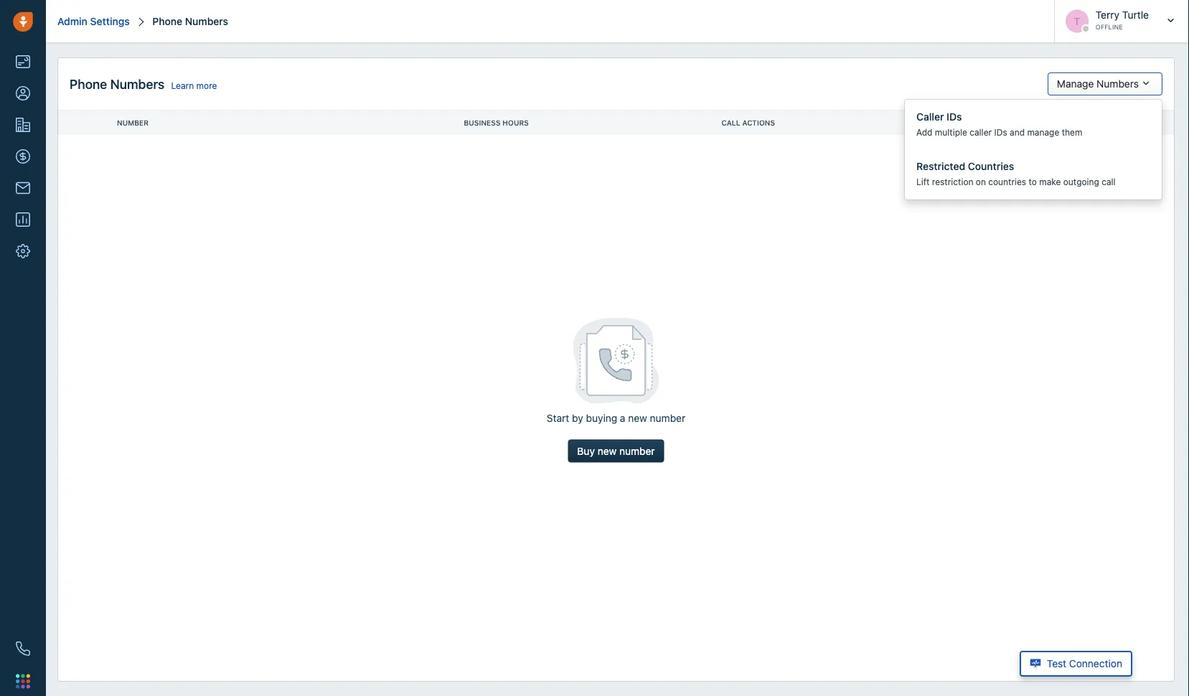 Task type: describe. For each thing, give the bounding box(es) containing it.
lift
[[917, 177, 930, 187]]

test connection
[[1047, 658, 1123, 670]]

caller
[[917, 111, 944, 122]]

admin
[[57, 15, 88, 27]]

call actions
[[722, 118, 775, 127]]

to
[[1029, 177, 1037, 187]]

turtle
[[1122, 9, 1149, 21]]

terry
[[1096, 9, 1120, 21]]

more
[[196, 80, 217, 91]]

caller ids add multiple caller ids and manage them
[[917, 111, 1083, 137]]

admin settings
[[57, 15, 130, 27]]

0 vertical spatial ids
[[947, 111, 962, 122]]

countries
[[989, 177, 1027, 187]]

numbers for phone numbers
[[185, 15, 228, 27]]

manage
[[1057, 78, 1094, 90]]

manage
[[1027, 127, 1060, 137]]

1 horizontal spatial new
[[628, 412, 647, 424]]

connection
[[1069, 658, 1123, 670]]

caller
[[970, 127, 992, 137]]

phone element
[[9, 635, 37, 663]]

on
[[976, 177, 986, 187]]

1 horizontal spatial ids
[[994, 127, 1008, 137]]

phone numbers
[[152, 15, 228, 27]]

business
[[464, 118, 501, 127]]

learn more link
[[171, 80, 217, 91]]

learn
[[171, 80, 194, 91]]

outgoing
[[1064, 177, 1100, 187]]

buy new number button
[[568, 440, 664, 463]]

actions
[[742, 118, 775, 127]]

0 vertical spatial number
[[650, 412, 686, 424]]

multiple
[[935, 127, 967, 137]]

new inside button
[[598, 445, 617, 457]]

manage numbers
[[1057, 78, 1139, 90]]



Task type: locate. For each thing, give the bounding box(es) containing it.
test
[[1047, 658, 1067, 670]]

freshworks switcher image
[[16, 674, 30, 689]]

new right buy
[[598, 445, 617, 457]]

settings
[[90, 15, 130, 27]]

0 horizontal spatial ids
[[947, 111, 962, 122]]

numbers inside button
[[1097, 78, 1139, 90]]

business hours
[[464, 118, 529, 127]]

numbers up more
[[185, 15, 228, 27]]

number inside button
[[619, 445, 655, 457]]

call
[[722, 118, 740, 127]]

0 horizontal spatial numbers
[[110, 76, 164, 92]]

ids
[[947, 111, 962, 122], [994, 127, 1008, 137]]

1 vertical spatial phone
[[70, 76, 107, 92]]

number down the a
[[619, 445, 655, 457]]

terry turtle offline
[[1096, 9, 1149, 31]]

dropdown_arrow image
[[1139, 73, 1153, 95]]

phone right settings
[[152, 15, 182, 27]]

numbers for manage numbers
[[1097, 78, 1139, 90]]

number right the a
[[650, 412, 686, 424]]

2 horizontal spatial numbers
[[1097, 78, 1139, 90]]

new
[[628, 412, 647, 424], [598, 445, 617, 457]]

buy
[[577, 445, 595, 457]]

numbers right manage
[[1097, 78, 1139, 90]]

restricted
[[917, 160, 966, 172]]

0 horizontal spatial phone
[[70, 76, 107, 92]]

phone
[[152, 15, 182, 27], [70, 76, 107, 92]]

1 horizontal spatial phone
[[152, 15, 182, 27]]

0 vertical spatial new
[[628, 412, 647, 424]]

and
[[1010, 127, 1025, 137]]

manage numbers button
[[1048, 72, 1163, 95]]

1 horizontal spatial numbers
[[185, 15, 228, 27]]

by
[[572, 412, 583, 424]]

numbers for phone numbers learn more
[[110, 76, 164, 92]]

numbers
[[185, 15, 228, 27], [110, 76, 164, 92], [1097, 78, 1139, 90]]

numbers up number
[[110, 76, 164, 92]]

restricted countries lift restriction on countries to make outgoing call
[[917, 160, 1116, 187]]

t
[[1074, 15, 1080, 27]]

phone for phone numbers
[[152, 15, 182, 27]]

admin settings link
[[57, 15, 130, 27]]

ids up multiple
[[947, 111, 962, 122]]

ids left and
[[994, 127, 1008, 137]]

restriction
[[932, 177, 974, 187]]

buying
[[586, 412, 617, 424]]

0 horizontal spatial new
[[598, 445, 617, 457]]

start
[[547, 412, 569, 424]]

1 vertical spatial ids
[[994, 127, 1008, 137]]

number
[[650, 412, 686, 424], [619, 445, 655, 457]]

a
[[620, 412, 626, 424]]

1 vertical spatial new
[[598, 445, 617, 457]]

number
[[117, 118, 149, 127]]

countries
[[968, 160, 1014, 172]]

phone numbers learn more
[[70, 76, 217, 92]]

call
[[1102, 177, 1116, 187]]

add
[[917, 127, 933, 137]]

phone image
[[16, 642, 30, 656]]

make
[[1040, 177, 1061, 187]]

phone down 'admin settings'
[[70, 76, 107, 92]]

new right the a
[[628, 412, 647, 424]]

hours
[[503, 118, 529, 127]]

buy new number
[[577, 445, 655, 457]]

them
[[1062, 127, 1083, 137]]

phone numbers link
[[150, 15, 228, 27]]

1 vertical spatial number
[[619, 445, 655, 457]]

0 vertical spatial phone
[[152, 15, 182, 27]]

offline
[[1096, 23, 1123, 31]]

start by buying a new number
[[547, 412, 686, 424]]

start by buying a new number image
[[573, 318, 659, 404]]

phone for phone numbers learn more
[[70, 76, 107, 92]]



Task type: vqa. For each thing, say whether or not it's contained in the screenshot.
Related inside the 'related account widgetz.io (sample)'
no



